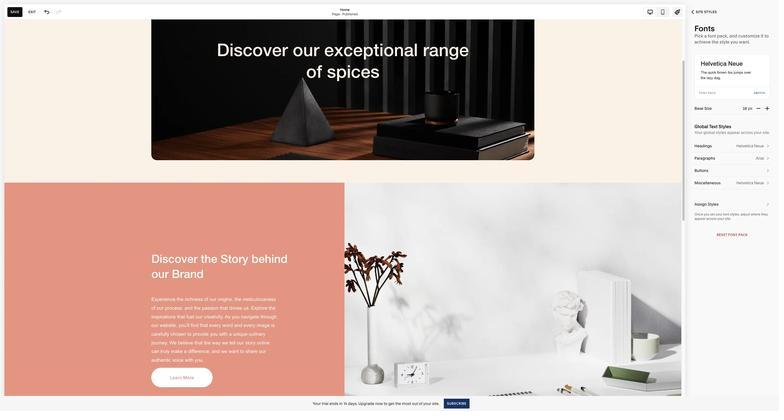 Task type: describe. For each thing, give the bounding box(es) containing it.
pick
[[695, 33, 704, 39]]

pack,
[[718, 33, 729, 39]]

exit button
[[25, 7, 39, 17]]

published
[[343, 12, 358, 16]]

home
[[341, 8, 350, 12]]

1 vertical spatial your
[[313, 401, 321, 406]]

text
[[710, 124, 718, 129]]

your inside "global text styles your global styles appear across your site."
[[754, 130, 762, 135]]

quick
[[709, 70, 717, 75]]

14
[[344, 401, 347, 406]]

font pack
[[700, 91, 717, 94]]

helvetica for headings
[[737, 144, 754, 148]]

buttons
[[695, 168, 709, 173]]

subscribe
[[447, 401, 467, 406]]

it
[[762, 33, 764, 39]]

lazy
[[707, 76, 714, 80]]

to for your
[[384, 401, 388, 406]]

to for fonts
[[765, 33, 770, 39]]

save
[[10, 10, 19, 14]]

you inside the fonts pick a font pack, and customize it to achieve the style you want.
[[731, 39, 739, 45]]

0 vertical spatial helvetica neue
[[701, 60, 743, 67]]

fonts
[[695, 24, 715, 33]]

days.
[[348, 401, 358, 406]]

switch button
[[754, 87, 766, 99]]

font inside the fonts pick a font pack, and customize it to achieve the style you want.
[[708, 33, 717, 39]]

the inside the quick brown fox jumps over the lazy dog.
[[701, 76, 706, 80]]

reset
[[717, 233, 728, 237]]

site
[[697, 10, 704, 14]]

styles inside "global text styles your global styles appear across your site."
[[719, 124, 732, 129]]

style
[[720, 39, 730, 45]]

font inside button
[[729, 233, 738, 237]]

site styles
[[697, 10, 717, 14]]

0 vertical spatial font
[[700, 91, 708, 94]]

paragraphs
[[695, 156, 716, 161]]

base
[[695, 106, 704, 111]]

trial
[[322, 401, 329, 406]]

want.
[[740, 39, 751, 45]]

miscellaneous
[[695, 181, 721, 185]]

helvetica neue for miscellaneous
[[737, 181, 765, 185]]

your inside "global text styles your global styles appear across your site."
[[695, 130, 703, 135]]

in
[[340, 401, 343, 406]]

0 vertical spatial pack
[[709, 91, 717, 94]]

0 vertical spatial helvetica
[[701, 60, 727, 67]]

styles for site styles
[[705, 10, 717, 14]]

jumps
[[734, 70, 744, 75]]

your right set
[[716, 212, 723, 216]]

appear inside "global text styles your global styles appear across your site."
[[728, 130, 741, 135]]

0 vertical spatial neue
[[729, 60, 743, 67]]

2 vertical spatial site.
[[433, 401, 440, 406]]

fonts pick a font pack, and customize it to achieve the style you want.
[[695, 24, 770, 45]]

base size
[[695, 106, 713, 111]]

the
[[701, 70, 708, 75]]

site. inside "global text styles your global styles appear across your site."
[[763, 130, 771, 135]]

global
[[695, 124, 709, 129]]

dog.
[[715, 76, 722, 80]]

reset font pack button
[[717, 230, 749, 240]]

of
[[419, 401, 423, 406]]

ends
[[330, 401, 339, 406]]

size
[[705, 106, 713, 111]]

home page · published
[[332, 8, 358, 16]]

arial
[[756, 156, 765, 161]]

a
[[705, 33, 707, 39]]

upgrade
[[359, 401, 375, 406]]

save button
[[7, 7, 22, 17]]



Task type: vqa. For each thing, say whether or not it's contained in the screenshot.
Medium
no



Task type: locate. For each thing, give the bounding box(es) containing it.
1 vertical spatial the
[[701, 76, 706, 80]]

1 horizontal spatial your
[[695, 130, 703, 135]]

out
[[412, 401, 418, 406]]

1 horizontal spatial appear
[[728, 130, 741, 135]]

1 horizontal spatial font
[[729, 233, 738, 237]]

2 vertical spatial helvetica neue
[[737, 181, 765, 185]]

2 vertical spatial the
[[396, 401, 401, 406]]

0 vertical spatial your
[[695, 130, 703, 135]]

font left styles,
[[724, 212, 730, 216]]

0 horizontal spatial font
[[708, 33, 717, 39]]

1 vertical spatial font
[[729, 233, 738, 237]]

0 horizontal spatial font
[[700, 91, 708, 94]]

1 vertical spatial styles
[[719, 124, 732, 129]]

0 horizontal spatial across
[[707, 217, 717, 221]]

neue down arial on the top of the page
[[755, 181, 765, 185]]

customize
[[739, 33, 761, 39]]

0 horizontal spatial pack
[[709, 91, 717, 94]]

your up arial on the top of the page
[[754, 130, 762, 135]]

1 horizontal spatial the
[[701, 76, 706, 80]]

0 vertical spatial the
[[712, 39, 719, 45]]

your down global
[[695, 130, 703, 135]]

styles,
[[731, 212, 740, 216]]

helvetica neue down arial on the top of the page
[[737, 181, 765, 185]]

your
[[754, 130, 762, 135], [716, 212, 723, 216], [718, 217, 725, 221], [424, 401, 432, 406]]

get
[[389, 401, 395, 406]]

font up the base size
[[700, 91, 708, 94]]

pack
[[709, 91, 717, 94], [739, 233, 749, 237]]

the left style
[[712, 39, 719, 45]]

1 horizontal spatial font
[[724, 212, 730, 216]]

the for fonts
[[712, 39, 719, 45]]

2 vertical spatial neue
[[755, 181, 765, 185]]

site. inside once you set your font styles, adjust where they appear across your site.
[[726, 217, 732, 221]]

the down the
[[701, 76, 706, 80]]

site styles button
[[686, 6, 724, 18]]

styles for assign styles
[[708, 202, 719, 207]]

px
[[749, 106, 753, 111]]

font right a
[[708, 33, 717, 39]]

1 horizontal spatial pack
[[739, 233, 749, 237]]

1 vertical spatial you
[[704, 212, 710, 216]]

now
[[376, 401, 383, 406]]

brown
[[718, 70, 728, 75]]

styles up styles
[[719, 124, 732, 129]]

0 vertical spatial you
[[731, 39, 739, 45]]

the for your
[[396, 401, 401, 406]]

site.
[[763, 130, 771, 135], [726, 217, 732, 221], [433, 401, 440, 406]]

global text styles your global styles appear across your site.
[[695, 124, 771, 135]]

assign styles
[[695, 202, 719, 207]]

tab list
[[644, 8, 670, 16]]

font
[[700, 91, 708, 94], [729, 233, 738, 237]]

font
[[708, 33, 717, 39], [724, 212, 730, 216]]

neue up arial on the top of the page
[[755, 144, 765, 148]]

1 vertical spatial helvetica neue
[[737, 144, 765, 148]]

to
[[765, 33, 770, 39], [384, 401, 388, 406]]

2 vertical spatial helvetica
[[737, 181, 754, 185]]

to left get
[[384, 401, 388, 406]]

set
[[711, 212, 716, 216]]

reset font pack
[[717, 233, 749, 237]]

helvetica neue up brown
[[701, 60, 743, 67]]

your up reset
[[718, 217, 725, 221]]

neue up the jumps
[[729, 60, 743, 67]]

0 vertical spatial across
[[742, 130, 754, 135]]

across inside once you set your font styles, adjust where they appear across your site.
[[707, 217, 717, 221]]

headings
[[695, 144, 713, 148]]

achieve
[[695, 39, 711, 45]]

subscribe button
[[444, 399, 470, 409]]

0 vertical spatial site.
[[763, 130, 771, 135]]

the right get
[[396, 401, 401, 406]]

0 vertical spatial to
[[765, 33, 770, 39]]

1 vertical spatial neue
[[755, 144, 765, 148]]

1 vertical spatial appear
[[695, 217, 706, 221]]

2 horizontal spatial the
[[712, 39, 719, 45]]

to inside the fonts pick a font pack, and customize it to achieve the style you want.
[[765, 33, 770, 39]]

0 horizontal spatial to
[[384, 401, 388, 406]]

the inside the fonts pick a font pack, and customize it to achieve the style you want.
[[712, 39, 719, 45]]

helvetica neue up arial on the top of the page
[[737, 144, 765, 148]]

you left set
[[704, 212, 710, 216]]

1 vertical spatial site.
[[726, 217, 732, 221]]

1 vertical spatial pack
[[739, 233, 749, 237]]

once you set your font styles, adjust where they appear across your site.
[[695, 212, 769, 221]]

where
[[751, 212, 761, 216]]

styles
[[705, 10, 717, 14], [719, 124, 732, 129], [708, 202, 719, 207]]

across inside "global text styles your global styles appear across your site."
[[742, 130, 754, 135]]

site. right of
[[433, 401, 440, 406]]

once
[[695, 212, 704, 216]]

0 vertical spatial font
[[708, 33, 717, 39]]

0 horizontal spatial the
[[396, 401, 401, 406]]

and
[[730, 33, 738, 39]]

0 horizontal spatial appear
[[695, 217, 706, 221]]

site. up arial on the top of the page
[[763, 130, 771, 135]]

1 horizontal spatial site.
[[726, 217, 732, 221]]

None text field
[[743, 105, 749, 111]]

font right reset
[[729, 233, 738, 237]]

to right it
[[765, 33, 770, 39]]

pack down adjust
[[739, 233, 749, 237]]

pack down lazy
[[709, 91, 717, 94]]

1 horizontal spatial across
[[742, 130, 754, 135]]

they
[[762, 212, 769, 216]]

appear
[[728, 130, 741, 135], [695, 217, 706, 221]]

appear right styles
[[728, 130, 741, 135]]

appear inside once you set your font styles, adjust where they appear across your site.
[[695, 217, 706, 221]]

fox
[[729, 70, 733, 75]]

1 vertical spatial across
[[707, 217, 717, 221]]

1 vertical spatial helvetica
[[737, 144, 754, 148]]

pack inside reset font pack button
[[739, 233, 749, 237]]

the quick brown fox jumps over the lazy dog.
[[701, 70, 752, 80]]

helvetica
[[701, 60, 727, 67], [737, 144, 754, 148], [737, 181, 754, 185]]

·
[[341, 12, 342, 16]]

you inside once you set your font styles, adjust where they appear across your site.
[[704, 212, 710, 216]]

you
[[731, 39, 739, 45], [704, 212, 710, 216]]

styles
[[716, 130, 727, 135]]

neue for headings
[[755, 144, 765, 148]]

1 horizontal spatial you
[[731, 39, 739, 45]]

styles inside button
[[705, 10, 717, 14]]

1 vertical spatial font
[[724, 212, 730, 216]]

over
[[745, 70, 752, 75]]

switch
[[754, 91, 766, 94]]

0 horizontal spatial you
[[704, 212, 710, 216]]

neue
[[729, 60, 743, 67], [755, 144, 765, 148], [755, 181, 765, 185]]

0 vertical spatial appear
[[728, 130, 741, 135]]

styles right site
[[705, 10, 717, 14]]

styles up set
[[708, 202, 719, 207]]

helvetica neue
[[701, 60, 743, 67], [737, 144, 765, 148], [737, 181, 765, 185]]

2 vertical spatial styles
[[708, 202, 719, 207]]

appear down once
[[695, 217, 706, 221]]

across down set
[[707, 217, 717, 221]]

helvetica for miscellaneous
[[737, 181, 754, 185]]

global
[[704, 130, 716, 135]]

1 horizontal spatial to
[[765, 33, 770, 39]]

across down px
[[742, 130, 754, 135]]

site. down styles,
[[726, 217, 732, 221]]

the
[[712, 39, 719, 45], [701, 76, 706, 80], [396, 401, 401, 406]]

0 horizontal spatial your
[[313, 401, 321, 406]]

you down and
[[731, 39, 739, 45]]

exit
[[28, 10, 36, 14]]

your left trial
[[313, 401, 321, 406]]

most
[[402, 401, 412, 406]]

font inside once you set your font styles, adjust where they appear across your site.
[[724, 212, 730, 216]]

adjust
[[741, 212, 751, 216]]

your
[[695, 130, 703, 135], [313, 401, 321, 406]]

1 vertical spatial to
[[384, 401, 388, 406]]

0 horizontal spatial site.
[[433, 401, 440, 406]]

assign
[[695, 202, 708, 207]]

0 vertical spatial styles
[[705, 10, 717, 14]]

helvetica neue for headings
[[737, 144, 765, 148]]

your trial ends in 14 days. upgrade now to get the most out of your site.
[[313, 401, 440, 406]]

neue for miscellaneous
[[755, 181, 765, 185]]

across
[[742, 130, 754, 135], [707, 217, 717, 221]]

page
[[332, 12, 340, 16]]

your right of
[[424, 401, 432, 406]]

2 horizontal spatial site.
[[763, 130, 771, 135]]



